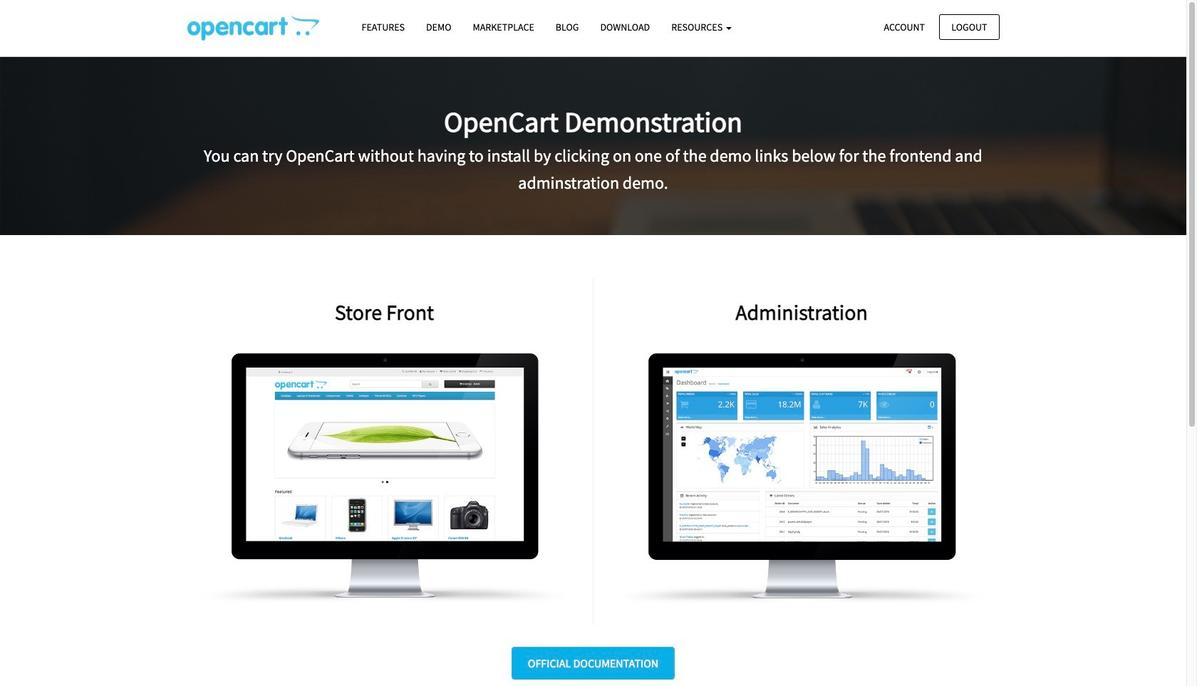 Task type: describe. For each thing, give the bounding box(es) containing it.
opencart - demo image
[[187, 15, 319, 41]]



Task type: vqa. For each thing, say whether or not it's contained in the screenshot.
'OpenCart - Demo' image
yes



